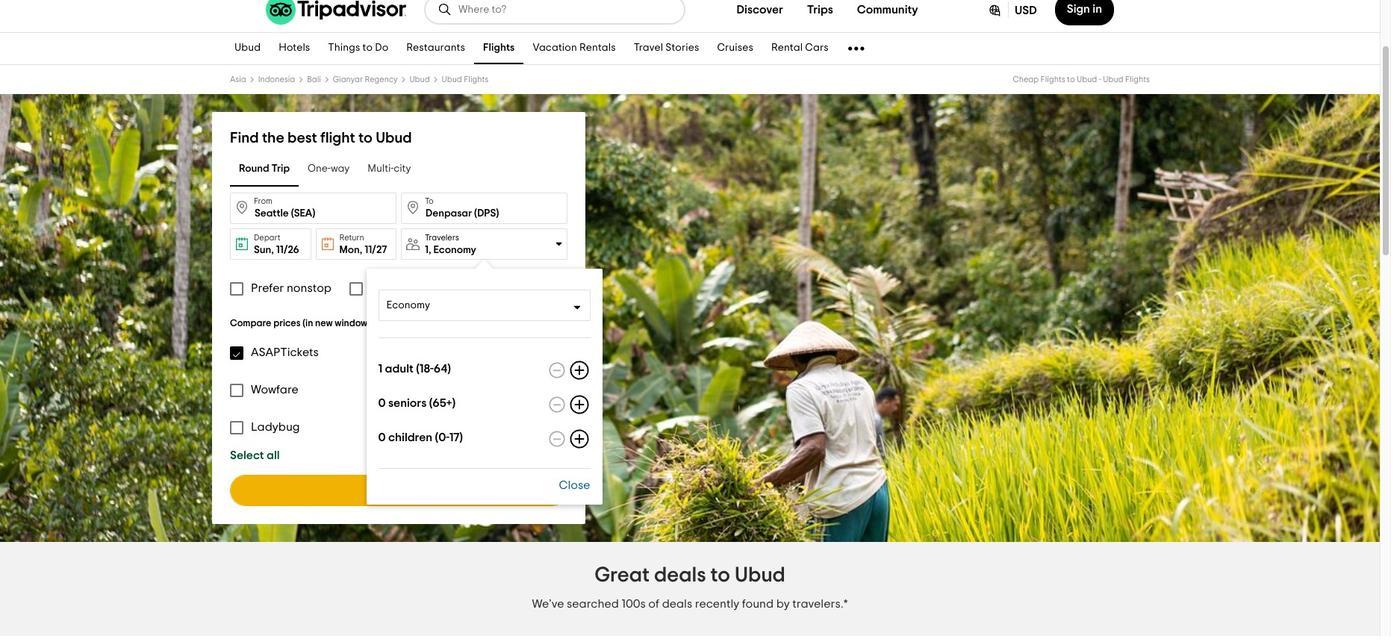 Task type: vqa. For each thing, say whether or not it's contained in the screenshot.
Theme Parks link
no



Task type: locate. For each thing, give the bounding box(es) containing it.
(in
[[303, 319, 313, 329]]

gianyar
[[333, 75, 363, 84]]

cars
[[805, 43, 829, 53]]

all
[[267, 450, 280, 462]]

round
[[239, 164, 269, 174]]

0 vertical spatial ubud link
[[226, 33, 270, 64]]

rental cars
[[772, 43, 829, 53]]

0 horizontal spatial find
[[230, 131, 259, 146]]

ubud link
[[226, 33, 270, 64], [410, 75, 430, 84]]

find for find flights
[[369, 485, 393, 497]]

include
[[370, 282, 411, 294]]

0 vertical spatial 0
[[378, 397, 386, 409]]

flights
[[483, 43, 515, 53], [464, 75, 489, 84], [1041, 75, 1066, 84], [1126, 75, 1150, 84]]

sign
[[1067, 3, 1090, 15]]

deals up we've searched 100s of deals recently found by travelers.* on the bottom
[[654, 565, 706, 586]]

things to do link
[[319, 33, 398, 64]]

0 left children
[[378, 432, 386, 444]]

find left "flights"
[[369, 485, 393, 497]]

find
[[230, 131, 259, 146], [369, 485, 393, 497]]

find for find the best flight to ubud
[[230, 131, 259, 146]]

1 horizontal spatial ubud link
[[410, 75, 430, 84]]

1 0 from the top
[[378, 397, 386, 409]]

1 horizontal spatial economy
[[434, 245, 476, 255]]

1 left adult
[[378, 363, 383, 375]]

prefer
[[251, 282, 284, 294]]

ubud
[[235, 43, 261, 53], [410, 75, 430, 84], [442, 75, 462, 84], [1077, 75, 1097, 84], [1103, 75, 1124, 84], [376, 131, 412, 146], [735, 565, 786, 586]]

deals
[[654, 565, 706, 586], [662, 598, 693, 610]]

0 vertical spatial 1
[[425, 245, 429, 255]]

to
[[363, 43, 373, 53], [1067, 75, 1075, 84], [359, 131, 373, 146], [711, 565, 731, 586]]

tripadvisor image
[[266, 0, 406, 25]]

indonesia
[[258, 75, 295, 84]]

None search field
[[426, 0, 684, 23]]

way
[[331, 164, 350, 174]]

0
[[378, 397, 386, 409], [378, 432, 386, 444]]

do
[[375, 43, 389, 53]]

multi-
[[368, 164, 394, 174]]

11/26
[[276, 245, 299, 255]]

cheap flights to ubud - ubud flights
[[1013, 75, 1150, 84]]

1 vertical spatial find
[[369, 485, 393, 497]]

ubud link up the asia
[[226, 33, 270, 64]]

depart sun, 11/26
[[254, 234, 299, 255]]

0 seniors (65+)
[[378, 397, 456, 409]]

things
[[328, 43, 360, 53]]

1 horizontal spatial 1
[[425, 245, 429, 255]]

1 vertical spatial 1
[[378, 363, 383, 375]]

flights50off
[[420, 347, 485, 359]]

find flights button
[[230, 475, 568, 506]]

(0-
[[435, 432, 449, 444]]

1 vertical spatial 0
[[378, 432, 386, 444]]

0 left "seniors"
[[378, 397, 386, 409]]

flights up ubud flights
[[483, 43, 515, 53]]

asia
[[230, 75, 246, 84]]

wowfare
[[251, 384, 299, 396]]

prices
[[273, 319, 301, 329]]

discover button
[[725, 0, 795, 25]]

find inside button
[[369, 485, 393, 497]]

100s
[[622, 598, 646, 610]]

1 vertical spatial economy
[[387, 300, 430, 311]]

cruises
[[717, 43, 754, 53]]

city
[[394, 164, 411, 174]]

ubud link down restaurants link
[[410, 75, 430, 84]]

round trip
[[239, 164, 290, 174]]

1 down "travelers"
[[425, 245, 429, 255]]

usd
[[1015, 4, 1037, 16]]

deals right the of
[[662, 598, 693, 610]]

return
[[339, 234, 364, 242]]

travel stories link
[[625, 33, 708, 64]]

sponsored
[[381, 320, 418, 328]]

0 vertical spatial deals
[[654, 565, 706, 586]]

the
[[262, 131, 284, 146]]

to left do at the top
[[363, 43, 373, 53]]

one-
[[308, 164, 331, 174]]

travelers.*
[[793, 598, 848, 610]]

airports
[[455, 282, 499, 294]]

great deals to ubud
[[595, 565, 786, 586]]

trip
[[272, 164, 290, 174]]

find left "the"
[[230, 131, 259, 146]]

indonesia link
[[258, 75, 295, 84]]

0 vertical spatial find
[[230, 131, 259, 146]]

to inside things to do link
[[363, 43, 373, 53]]

hotels link
[[270, 33, 319, 64]]

1 inside travelers 1 , economy
[[425, 245, 429, 255]]

find flights
[[369, 485, 428, 497]]

1 vertical spatial ubud link
[[410, 75, 430, 84]]

by
[[777, 598, 790, 610]]

1 horizontal spatial find
[[369, 485, 393, 497]]

2 0 from the top
[[378, 432, 386, 444]]

economy inside travelers 1 , economy
[[434, 245, 476, 255]]

we've searched 100s of deals recently found by travelers.*
[[532, 598, 848, 610]]

0 children (0-17)
[[378, 432, 463, 444]]

0 vertical spatial economy
[[434, 245, 476, 255]]

to up recently
[[711, 565, 731, 586]]

vacation rentals
[[533, 43, 616, 53]]

economy down "travelers"
[[434, 245, 476, 255]]

stories
[[666, 43, 699, 53]]

asia link
[[230, 75, 246, 84]]

things to do
[[328, 43, 389, 53]]

economy up sponsored
[[387, 300, 430, 311]]

community
[[857, 4, 918, 16]]



Task type: describe. For each thing, give the bounding box(es) containing it.
sign in link
[[1055, 0, 1114, 25]]

-
[[1099, 75, 1102, 84]]

gianyar regency link
[[333, 75, 398, 84]]

search image
[[438, 2, 453, 17]]

mon,
[[339, 245, 362, 255]]

64)
[[434, 363, 451, 375]]

rental
[[772, 43, 803, 53]]

ubud flights link
[[442, 75, 489, 84]]

0 for 0 seniors (65+)
[[378, 397, 386, 409]]

usd button
[[976, 0, 1049, 25]]

to
[[425, 197, 434, 205]]

travel stories
[[634, 43, 699, 53]]

flights down the flights link
[[464, 75, 489, 84]]

sign in
[[1067, 3, 1103, 15]]

one-way
[[308, 164, 350, 174]]

from
[[254, 197, 272, 205]]

11/27
[[365, 245, 387, 255]]

0 horizontal spatial economy
[[387, 300, 430, 311]]

adult
[[385, 363, 414, 375]]

hotels
[[279, 43, 310, 53]]

0 horizontal spatial ubud link
[[226, 33, 270, 64]]

regency
[[365, 75, 398, 84]]

include nearby airports
[[370, 282, 499, 294]]

vacation
[[533, 43, 577, 53]]

find the best flight to ubud
[[230, 131, 412, 146]]

to right flight
[[359, 131, 373, 146]]

flights link
[[474, 33, 524, 64]]

compare prices (in new window)
[[230, 319, 370, 329]]

bali link
[[307, 75, 321, 84]]

children
[[388, 432, 433, 444]]

select
[[230, 450, 264, 462]]

nearby
[[414, 282, 453, 294]]

new
[[315, 319, 333, 329]]

restaurants link
[[398, 33, 474, 64]]

multi-city
[[368, 164, 411, 174]]

return mon, 11/27
[[339, 234, 387, 255]]

we've
[[532, 598, 564, 610]]

close
[[559, 480, 590, 492]]

1 vertical spatial deals
[[662, 598, 693, 610]]

restaurants
[[407, 43, 465, 53]]

trips
[[807, 4, 833, 16]]

discover
[[737, 4, 783, 16]]

1 adult (18-64)
[[378, 363, 451, 375]]

Search search field
[[459, 3, 672, 16]]

great
[[595, 565, 650, 586]]

17)
[[449, 432, 463, 444]]

ubud flights
[[442, 75, 489, 84]]

vacation rentals link
[[524, 33, 625, 64]]

0 horizontal spatial 1
[[378, 363, 383, 375]]

ladybug
[[251, 421, 300, 433]]

asaptickets
[[251, 347, 319, 359]]

City or Airport text field
[[230, 193, 397, 224]]

flights right cheap
[[1041, 75, 1066, 84]]

travelers
[[425, 233, 459, 242]]

cruises link
[[708, 33, 763, 64]]

select all
[[230, 450, 280, 462]]

cheap
[[1013, 75, 1039, 84]]

rentals
[[580, 43, 616, 53]]

seniors
[[388, 397, 427, 409]]

in
[[1093, 3, 1103, 15]]

prefer nonstop
[[251, 282, 332, 294]]

to left -
[[1067, 75, 1075, 84]]

bali
[[307, 75, 321, 84]]

City or Airport text field
[[401, 193, 568, 224]]

nonstop
[[287, 282, 332, 294]]

recently
[[695, 598, 740, 610]]

gianyar regency
[[333, 75, 398, 84]]

,
[[429, 245, 431, 255]]

depart
[[254, 234, 280, 242]]

found
[[742, 598, 774, 610]]

flight
[[320, 131, 355, 146]]

flights right -
[[1126, 75, 1150, 84]]

of
[[649, 598, 660, 610]]

searched
[[567, 598, 619, 610]]

trips button
[[795, 0, 845, 25]]

rental cars link
[[763, 33, 838, 64]]

0 for 0 children (0-17)
[[378, 432, 386, 444]]

sun,
[[254, 245, 274, 255]]

window)
[[335, 319, 370, 329]]

unpublishedflight
[[420, 384, 519, 396]]

travel
[[634, 43, 663, 53]]

community button
[[845, 0, 930, 25]]

(65+)
[[429, 397, 456, 409]]

best
[[288, 131, 317, 146]]



